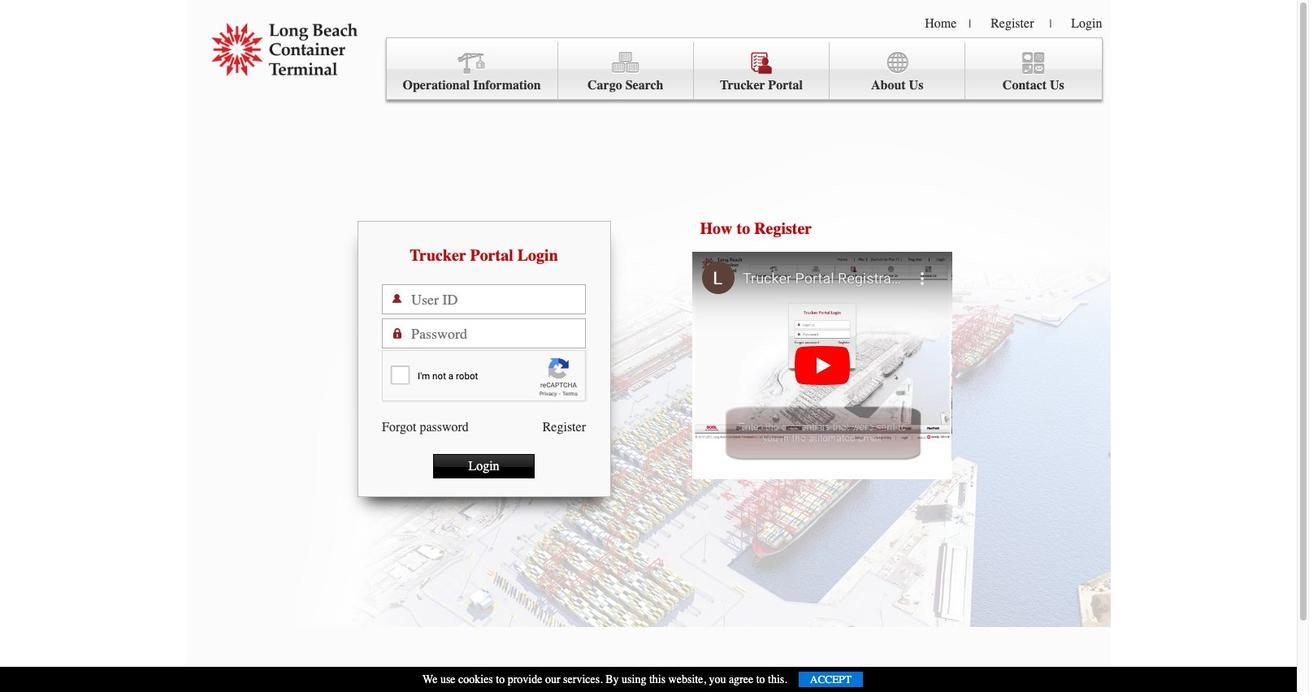 Task type: describe. For each thing, give the bounding box(es) containing it.
0 horizontal spatial to
[[496, 673, 505, 687]]

2 | from the left
[[1050, 17, 1052, 31]]

Password password field
[[411, 320, 585, 348]]

about us
[[872, 78, 924, 93]]

operational information
[[403, 78, 541, 93]]

search
[[626, 78, 664, 93]]

portal for trucker portal login
[[470, 246, 514, 265]]

forgot
[[382, 420, 417, 435]]

2 horizontal spatial to
[[757, 673, 766, 687]]

by
[[606, 673, 619, 687]]

contact us
[[1003, 78, 1065, 93]]

this
[[650, 673, 666, 687]]

us for contact us
[[1051, 78, 1065, 93]]

1 horizontal spatial register
[[755, 220, 813, 238]]

login button
[[433, 455, 535, 479]]

password
[[420, 420, 469, 435]]

2 horizontal spatial register
[[991, 16, 1035, 31]]

cargo search
[[588, 78, 664, 93]]

services.
[[564, 673, 603, 687]]

trucker portal login
[[410, 246, 558, 265]]

accept
[[811, 674, 852, 686]]

provide
[[508, 673, 543, 687]]

trucker for trucker portal
[[720, 78, 766, 93]]

how
[[701, 220, 733, 238]]

1 horizontal spatial to
[[737, 220, 751, 238]]

contact us link
[[966, 42, 1102, 100]]

1 horizontal spatial login
[[518, 246, 558, 265]]

1 | from the left
[[970, 17, 972, 31]]

use
[[441, 673, 456, 687]]



Task type: vqa. For each thing, say whether or not it's contained in the screenshot.
bottom 'Cargo'
no



Task type: locate. For each thing, give the bounding box(es) containing it.
forgot password
[[382, 420, 469, 435]]

menu bar containing operational information
[[386, 37, 1103, 100]]

0 vertical spatial login
[[1072, 16, 1103, 31]]

information
[[473, 78, 541, 93]]

website,
[[669, 673, 707, 687]]

0 vertical spatial portal
[[769, 78, 803, 93]]

contact
[[1003, 78, 1047, 93]]

0 horizontal spatial |
[[970, 17, 972, 31]]

accept button
[[799, 672, 863, 688]]

operational information link
[[387, 42, 558, 100]]

to right how
[[737, 220, 751, 238]]

portal for trucker portal
[[769, 78, 803, 93]]

| left login link
[[1050, 17, 1052, 31]]

forgot password link
[[382, 420, 469, 435]]

our
[[546, 673, 561, 687]]

0 horizontal spatial register
[[543, 420, 586, 435]]

0 horizontal spatial register link
[[543, 420, 586, 435]]

login for login link
[[1072, 16, 1103, 31]]

2 vertical spatial register
[[543, 420, 586, 435]]

operational
[[403, 78, 470, 93]]

1 horizontal spatial portal
[[769, 78, 803, 93]]

User ID text field
[[411, 285, 585, 314]]

1 us from the left
[[910, 78, 924, 93]]

login link
[[1072, 16, 1103, 31]]

1 horizontal spatial us
[[1051, 78, 1065, 93]]

login up 'user id' text box
[[518, 246, 558, 265]]

1 vertical spatial register link
[[543, 420, 586, 435]]

cargo search link
[[558, 42, 694, 100]]

us for about us
[[910, 78, 924, 93]]

us right contact
[[1051, 78, 1065, 93]]

we
[[423, 673, 438, 687]]

|
[[970, 17, 972, 31], [1050, 17, 1052, 31]]

2 horizontal spatial login
[[1072, 16, 1103, 31]]

0 vertical spatial register link
[[991, 16, 1035, 31]]

this.
[[768, 673, 788, 687]]

0 vertical spatial register
[[991, 16, 1035, 31]]

login up contact us link
[[1072, 16, 1103, 31]]

2 vertical spatial login
[[469, 459, 500, 474]]

you
[[709, 673, 726, 687]]

1 vertical spatial login
[[518, 246, 558, 265]]

us right the about
[[910, 78, 924, 93]]

menu bar
[[386, 37, 1103, 100]]

using
[[622, 673, 647, 687]]

0 vertical spatial trucker
[[720, 78, 766, 93]]

us
[[910, 78, 924, 93], [1051, 78, 1065, 93]]

cargo
[[588, 78, 623, 93]]

cookies
[[459, 673, 493, 687]]

1 horizontal spatial register link
[[991, 16, 1035, 31]]

1 vertical spatial trucker
[[410, 246, 466, 265]]

how to register
[[701, 220, 813, 238]]

agree
[[729, 673, 754, 687]]

| right the home
[[970, 17, 972, 31]]

register link
[[991, 16, 1035, 31], [543, 420, 586, 435]]

1 horizontal spatial |
[[1050, 17, 1052, 31]]

home
[[926, 16, 957, 31]]

about
[[872, 78, 906, 93]]

1 horizontal spatial trucker
[[720, 78, 766, 93]]

we use cookies to provide our services. by using this website, you agree to this.
[[423, 673, 788, 687]]

0 horizontal spatial login
[[469, 459, 500, 474]]

0 horizontal spatial us
[[910, 78, 924, 93]]

register
[[991, 16, 1035, 31], [755, 220, 813, 238], [543, 420, 586, 435]]

trucker portal
[[720, 78, 803, 93]]

trucker for trucker portal login
[[410, 246, 466, 265]]

login inside button
[[469, 459, 500, 474]]

login down password
[[469, 459, 500, 474]]

to
[[737, 220, 751, 238], [496, 673, 505, 687], [757, 673, 766, 687]]

trucker
[[720, 78, 766, 93], [410, 246, 466, 265]]

portal
[[769, 78, 803, 93], [470, 246, 514, 265]]

to left this.
[[757, 673, 766, 687]]

0 horizontal spatial trucker
[[410, 246, 466, 265]]

2 us from the left
[[1051, 78, 1065, 93]]

home link
[[926, 16, 957, 31]]

0 horizontal spatial portal
[[470, 246, 514, 265]]

about us link
[[830, 42, 966, 100]]

trucker portal link
[[694, 42, 830, 100]]

to right cookies
[[496, 673, 505, 687]]

login
[[1072, 16, 1103, 31], [518, 246, 558, 265], [469, 459, 500, 474]]

1 vertical spatial portal
[[470, 246, 514, 265]]

login for login button
[[469, 459, 500, 474]]

1 vertical spatial register
[[755, 220, 813, 238]]



